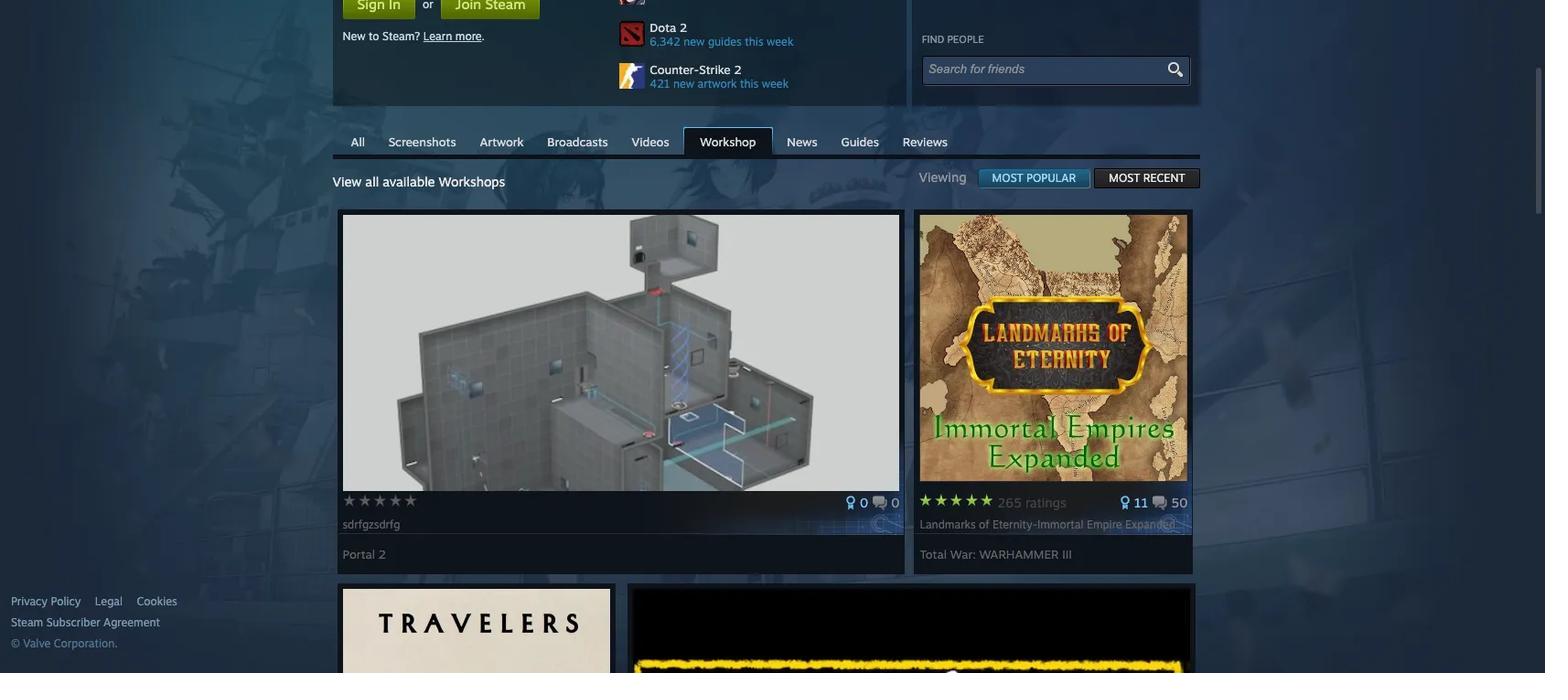 Task type: vqa. For each thing, say whether or not it's contained in the screenshot.
COMMUNITY
no



Task type: describe. For each thing, give the bounding box(es) containing it.
reviews
[[903, 134, 948, 149]]

broadcasts
[[547, 134, 608, 149]]

recent
[[1143, 171, 1185, 185]]

265
[[998, 495, 1022, 511]]

counter-strike 2 link
[[650, 62, 897, 77]]

corporation.
[[54, 637, 118, 651]]

2 0 from the left
[[891, 495, 900, 511]]

portal 2 link
[[343, 541, 386, 562]]

agreement
[[103, 616, 160, 629]]

strike
[[699, 62, 731, 77]]

all
[[365, 174, 379, 189]]

most recent
[[1109, 171, 1185, 185]]

expanded
[[1125, 518, 1176, 532]]

screenshots link
[[379, 128, 465, 154]]

artwork
[[698, 77, 737, 91]]

dota 2 6,342 new guides this week
[[650, 20, 794, 48]]

learn
[[423, 29, 452, 43]]

workshops
[[439, 174, 505, 189]]

empire
[[1087, 518, 1122, 532]]

new inside dota 2 6,342 new guides this week
[[684, 35, 705, 48]]

subscriber
[[46, 616, 100, 629]]

dota
[[650, 20, 676, 35]]

workshop
[[700, 134, 756, 149]]

total war: warhammer iii link
[[920, 541, 1072, 562]]

most for most recent
[[1109, 171, 1140, 185]]

valve
[[23, 637, 51, 651]]

war:
[[950, 547, 976, 562]]

most for most popular
[[992, 171, 1023, 185]]

of
[[979, 518, 989, 532]]

steam?
[[382, 29, 420, 43]]

popular
[[1027, 171, 1076, 185]]

guides
[[708, 35, 742, 48]]

screenshots
[[389, 134, 456, 149]]

dota 2 link
[[650, 20, 897, 35]]

viewing
[[919, 169, 978, 185]]

6,342
[[650, 35, 681, 48]]

counter-
[[650, 62, 699, 77]]

immortal
[[1037, 518, 1084, 532]]

cookies link
[[137, 595, 177, 609]]

steam subscriber agreement link
[[11, 616, 328, 630]]

week inside counter-strike 2 421 new artwork this week
[[762, 77, 789, 91]]

portal 2
[[343, 547, 386, 562]]

artwork link
[[471, 128, 533, 154]]

sdrfgzsdrfg
[[343, 518, 403, 532]]

ratings
[[1026, 495, 1066, 511]]

news link
[[778, 128, 827, 154]]

landmarks
[[920, 518, 976, 532]]

most recent link
[[1094, 168, 1200, 188]]

this inside counter-strike 2 421 new artwork this week
[[740, 77, 759, 91]]

new
[[343, 29, 366, 43]]



Task type: locate. For each thing, give the bounding box(es) containing it.
warhammer
[[979, 547, 1059, 562]]

2 for dota 2 6,342 new guides this week
[[680, 20, 687, 35]]

1 0 from the left
[[860, 495, 869, 511]]

find
[[922, 33, 945, 46]]

most popular
[[992, 171, 1076, 185]]

portal
[[343, 547, 375, 562]]

privacy policy link
[[11, 595, 81, 609]]

edition
[[1179, 518, 1214, 532]]

workshop link
[[684, 127, 773, 156]]

most
[[992, 171, 1023, 185], [1109, 171, 1140, 185]]

more
[[455, 29, 482, 43]]

reviews link
[[894, 128, 957, 154]]

view all available workshops link
[[333, 174, 505, 189]]

0 horizontal spatial most
[[992, 171, 1023, 185]]

0 vertical spatial week
[[767, 35, 794, 48]]

view
[[333, 174, 362, 189]]

2 right 'strike'
[[734, 62, 742, 77]]

1 vertical spatial new
[[673, 77, 695, 91]]

cookies steam subscriber agreement © valve corporation.
[[11, 595, 177, 651]]

videos link
[[623, 128, 678, 154]]

0
[[860, 495, 869, 511], [891, 495, 900, 511]]

find people
[[922, 33, 984, 46]]

None image field
[[1164, 61, 1185, 78]]

new
[[684, 35, 705, 48], [673, 77, 695, 91]]

1 vertical spatial 2
[[734, 62, 742, 77]]

this inside dota 2 6,342 new guides this week
[[745, 35, 764, 48]]

privacy policy
[[11, 595, 81, 608]]

artwork
[[480, 134, 524, 149]]

None text field
[[928, 62, 1168, 76]]

2 most from the left
[[1109, 171, 1140, 185]]

guides
[[841, 134, 879, 149]]

1 vertical spatial this
[[740, 77, 759, 91]]

2 vertical spatial 2
[[379, 547, 386, 562]]

2 right portal
[[379, 547, 386, 562]]

0 vertical spatial 2
[[680, 20, 687, 35]]

2 inside dota 2 6,342 new guides this week
[[680, 20, 687, 35]]

learn more link
[[423, 29, 482, 43]]

available
[[383, 174, 435, 189]]

legal
[[95, 595, 123, 608]]

guides link
[[832, 128, 888, 154]]

0 vertical spatial this
[[745, 35, 764, 48]]

this right artwork at the top of the page
[[740, 77, 759, 91]]

counter-strike 2 421 new artwork this week
[[650, 62, 789, 91]]

this
[[745, 35, 764, 48], [740, 77, 759, 91]]

cookies
[[137, 595, 177, 608]]

week
[[767, 35, 794, 48], [762, 77, 789, 91]]

421
[[650, 77, 670, 91]]

1 horizontal spatial 2
[[680, 20, 687, 35]]

week up the counter-strike 2 link
[[767, 35, 794, 48]]

total war: warhammer iii
[[920, 547, 1072, 562]]

all link
[[342, 128, 374, 154]]

this right guides
[[745, 35, 764, 48]]

0 horizontal spatial 0
[[860, 495, 869, 511]]

news
[[787, 134, 818, 149]]

new right 421
[[673, 77, 695, 91]]

privacy
[[11, 595, 48, 608]]

eternity-
[[993, 518, 1037, 532]]

1 horizontal spatial most
[[1109, 171, 1140, 185]]

2 right dota
[[680, 20, 687, 35]]

week inside dota 2 6,342 new guides this week
[[767, 35, 794, 48]]

0 vertical spatial new
[[684, 35, 705, 48]]

most popular link
[[978, 168, 1091, 188]]

2 horizontal spatial 2
[[734, 62, 742, 77]]

1 horizontal spatial 0
[[891, 495, 900, 511]]

0 horizontal spatial 2
[[379, 547, 386, 562]]

landmarks of eternity-immortal empire expanded edition
[[920, 518, 1218, 532]]

new inside counter-strike 2 421 new artwork this week
[[673, 77, 695, 91]]

steam
[[11, 616, 43, 629]]

1 most from the left
[[992, 171, 1023, 185]]

2 for portal 2
[[379, 547, 386, 562]]

to
[[369, 29, 379, 43]]

legal link
[[95, 595, 123, 609]]

broadcasts link
[[538, 128, 617, 154]]

50
[[1171, 495, 1188, 511]]

videos
[[632, 134, 669, 149]]

week down dota 2 "link"
[[762, 77, 789, 91]]

people
[[947, 33, 984, 46]]

2 inside counter-strike 2 421 new artwork this week
[[734, 62, 742, 77]]

iii
[[1062, 547, 1072, 562]]

11
[[1134, 495, 1148, 511]]

most left recent
[[1109, 171, 1140, 185]]

2
[[680, 20, 687, 35], [734, 62, 742, 77], [379, 547, 386, 562]]

view all available workshops
[[333, 174, 505, 189]]

1 vertical spatial week
[[762, 77, 789, 91]]

265 ratings
[[998, 495, 1066, 511]]

©
[[11, 637, 20, 651]]

.
[[482, 29, 485, 43]]

policy
[[51, 595, 81, 608]]

most left popular
[[992, 171, 1023, 185]]

new to steam? learn more .
[[343, 29, 485, 43]]

new right 6,342
[[684, 35, 705, 48]]

all
[[351, 134, 365, 149]]

total
[[920, 547, 947, 562]]



